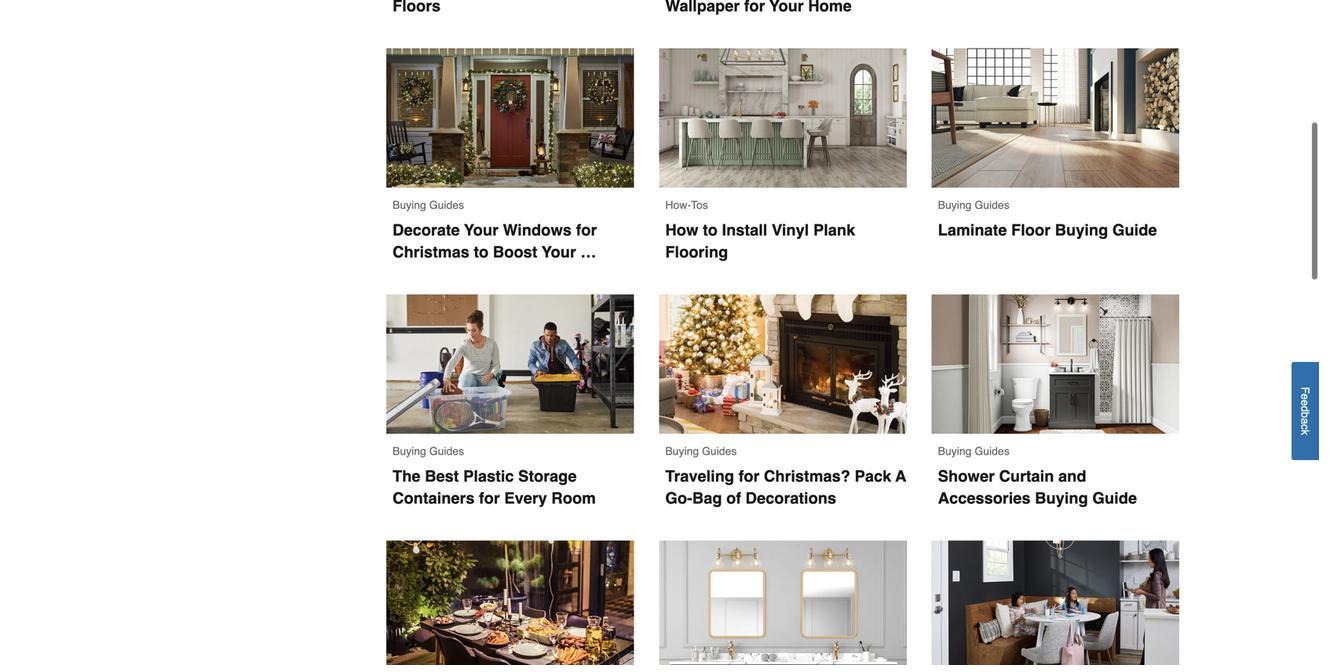 Task type: locate. For each thing, give the bounding box(es) containing it.
best
[[425, 467, 459, 485]]

vinyl
[[772, 221, 809, 239]]

guides up decorate
[[429, 199, 464, 211]]

the
[[393, 467, 421, 485]]

e
[[1299, 394, 1312, 400], [1299, 400, 1312, 406]]

e up b
[[1299, 400, 1312, 406]]

decorate
[[393, 221, 460, 239]]

buying guides for traveling
[[665, 445, 737, 457]]

0 vertical spatial guide
[[1113, 221, 1157, 239]]

flooring
[[665, 243, 728, 261]]

2 vertical spatial for
[[479, 489, 500, 507]]

decorate your windows for christmas to boost your holiday curb appeal
[[393, 221, 601, 283]]

every
[[504, 489, 547, 507]]

0 vertical spatial to
[[703, 221, 718, 239]]

laminate
[[938, 221, 1007, 239]]

pack
[[855, 467, 891, 485]]

your
[[464, 221, 499, 239], [542, 243, 576, 261]]

for inside decorate your windows for christmas to boost your holiday curb appeal
[[576, 221, 597, 239]]

guides up shower
[[975, 445, 1010, 457]]

1 vertical spatial for
[[739, 467, 760, 485]]

buying up traveling
[[665, 445, 699, 457]]

guide inside shower curtain and accessories buying guide
[[1093, 489, 1137, 507]]

f e e d b a c k button
[[1292, 362, 1319, 460]]

how-tos
[[665, 199, 708, 211]]

traveling
[[665, 467, 734, 485]]

for right the windows
[[576, 221, 597, 239]]

your up boost
[[464, 221, 499, 239]]

buying guides
[[393, 199, 464, 211], [938, 199, 1010, 211], [393, 445, 464, 457], [665, 445, 737, 457], [938, 445, 1010, 457]]

buying guides up shower
[[938, 445, 1010, 457]]

shower curtain and accessories buying guide
[[938, 467, 1137, 507]]

0 vertical spatial your
[[464, 221, 499, 239]]

guides
[[429, 199, 464, 211], [975, 199, 1010, 211], [429, 445, 464, 457], [702, 445, 737, 457], [975, 445, 1010, 457]]

2 e from the top
[[1299, 400, 1312, 406]]

e up d
[[1299, 394, 1312, 400]]

a
[[1299, 418, 1312, 424]]

2 horizontal spatial for
[[739, 467, 760, 485]]

laminate wood-look flooring in a living room with a wood-burning fireplace and large windows. image
[[932, 48, 1179, 188]]

buying guides up the 'best' on the bottom left of page
[[393, 445, 464, 457]]

to up flooring
[[703, 221, 718, 239]]

1 horizontal spatial to
[[703, 221, 718, 239]]

storage
[[518, 467, 577, 485]]

buying up laminate
[[938, 199, 972, 211]]

0 horizontal spatial to
[[474, 243, 489, 261]]

buying guides for shower
[[938, 445, 1010, 457]]

to up "curb"
[[474, 243, 489, 261]]

for up "of"
[[739, 467, 760, 485]]

plank
[[813, 221, 855, 239]]

the best plastic storage containers for every room
[[393, 467, 596, 507]]

to inside decorate your windows for christmas to boost your holiday curb appeal
[[474, 243, 489, 261]]

1 horizontal spatial your
[[542, 243, 576, 261]]

buying up decorate
[[393, 199, 426, 211]]

guides up the 'best' on the bottom left of page
[[429, 445, 464, 457]]

a bathroom with taupe walls, hardwood flooring, a white shower curtain and a tiled shower. image
[[932, 294, 1179, 434]]

buying guides up traveling
[[665, 445, 737, 457]]

holiday
[[393, 265, 449, 283]]

guides for floor
[[975, 199, 1010, 211]]

buying up shower
[[938, 445, 972, 457]]

to
[[703, 221, 718, 239], [474, 243, 489, 261]]

guides for your
[[429, 199, 464, 211]]

0 horizontal spatial your
[[464, 221, 499, 239]]

buying guides up decorate
[[393, 199, 464, 211]]

christmas
[[393, 243, 469, 261]]

1 vertical spatial guide
[[1093, 489, 1137, 507]]

for
[[576, 221, 597, 239], [739, 467, 760, 485], [479, 489, 500, 507]]

guides up traveling
[[702, 445, 737, 457]]

buying down 'and'
[[1035, 489, 1088, 507]]

d
[[1299, 406, 1312, 412]]

1 horizontal spatial for
[[576, 221, 597, 239]]

for down plastic
[[479, 489, 500, 507]]

0 horizontal spatial for
[[479, 489, 500, 507]]

buying up the
[[393, 445, 426, 457]]

a patio with string lights and a wood table set with white plates, linens, wineglasses and food. image
[[386, 541, 634, 665]]

accessories
[[938, 489, 1031, 507]]

buying
[[393, 199, 426, 211], [938, 199, 972, 211], [1055, 221, 1108, 239], [393, 445, 426, 457], [665, 445, 699, 457], [938, 445, 972, 457], [1035, 489, 1088, 507]]

buying guides up laminate
[[938, 199, 1010, 211]]

containers
[[393, 489, 475, 507]]

buying for laminate floor buying guide
[[938, 199, 972, 211]]

0 vertical spatial for
[[576, 221, 597, 239]]

curtain
[[999, 467, 1054, 485]]

to inside how to install vinyl plank flooring
[[703, 221, 718, 239]]

decorations
[[746, 489, 836, 507]]

guides for for
[[702, 445, 737, 457]]

your down the windows
[[542, 243, 576, 261]]

buying guides for laminate
[[938, 199, 1010, 211]]

a couple organizing sports equipment using plastic storage containers in their garage. image
[[386, 294, 634, 434]]

f
[[1299, 387, 1312, 394]]

shower
[[938, 467, 995, 485]]

guide
[[1113, 221, 1157, 239], [1093, 489, 1137, 507]]

guides up laminate
[[975, 199, 1010, 211]]

1 vertical spatial to
[[474, 243, 489, 261]]



Task type: describe. For each thing, give the bounding box(es) containing it.
of
[[726, 489, 741, 507]]

k
[[1299, 430, 1312, 435]]

how-
[[665, 199, 691, 211]]

how
[[665, 221, 698, 239]]

a kitchen with barnwood vinyl plank flooring, white cabinets and a marble waterfall island. image
[[659, 48, 907, 188]]

1 e from the top
[[1299, 394, 1312, 400]]

plastic
[[463, 467, 514, 485]]

1 vertical spatial your
[[542, 243, 576, 261]]

curb
[[454, 265, 490, 283]]

how to install vinyl plank flooring
[[665, 221, 860, 261]]

install
[[722, 221, 767, 239]]

buying inside shower curtain and accessories buying guide
[[1035, 489, 1088, 507]]

windows
[[503, 221, 572, 239]]

f e e d b a c k
[[1299, 387, 1312, 435]]

a room decorated for christmas with a tree, stockings hung on a hearth and candles. image
[[659, 294, 907, 434]]

christmas?
[[764, 467, 850, 485]]

and
[[1058, 467, 1086, 485]]

b
[[1299, 412, 1312, 418]]

go-
[[665, 489, 692, 507]]

for inside the best plastic storage containers for every room
[[479, 489, 500, 507]]

buying right "floor"
[[1055, 221, 1108, 239]]

buying for traveling for christmas? pack a go-bag of decorations
[[665, 445, 699, 457]]

c
[[1299, 424, 1312, 430]]

boost
[[493, 243, 537, 261]]

the exterior of a house decorated for christmas with garlands, wreaths and icicle lights. image
[[386, 48, 634, 188]]

for inside traveling for christmas? pack a go-bag of decorations
[[739, 467, 760, 485]]

room
[[551, 489, 596, 507]]

bag
[[692, 489, 722, 507]]

guides for curtain
[[975, 445, 1010, 457]]

tos
[[691, 199, 708, 211]]

buying for the best plastic storage containers for every room
[[393, 445, 426, 457]]

traveling for christmas? pack a go-bag of decorations
[[665, 467, 910, 507]]

buying for decorate your windows for christmas to boost your holiday curb appeal
[[393, 199, 426, 211]]

appeal
[[494, 265, 546, 283]]

buying for shower curtain and accessories buying guide
[[938, 445, 972, 457]]

buying guides for the
[[393, 445, 464, 457]]

two gold vanity lights over gold mirrors illuminating a dark blue vanity with gold fixtures. image
[[659, 541, 907, 665]]

guides for best
[[429, 445, 464, 457]]

laminate floor buying guide
[[938, 221, 1157, 239]]

a
[[895, 467, 906, 485]]

two girls sitting sitting at a kitchen table being served food by their mother. image
[[932, 541, 1179, 665]]

floor
[[1011, 221, 1051, 239]]

buying guides for decorate
[[393, 199, 464, 211]]



Task type: vqa. For each thing, say whether or not it's contained in the screenshot.
Weekly Ad "link"
no



